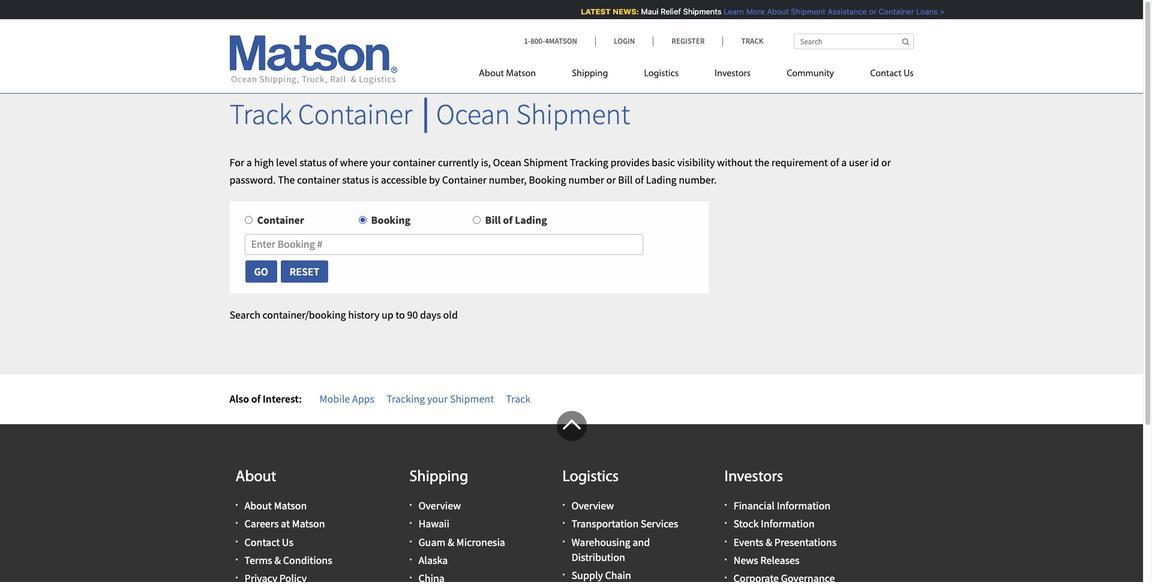 Task type: describe. For each thing, give the bounding box(es) containing it.
more
[[746, 7, 764, 16]]

also of interest:
[[230, 392, 302, 406]]

logistics link
[[626, 63, 697, 88]]

container right container option
[[257, 213, 304, 227]]

Booking radio
[[359, 216, 367, 224]]

of down "provides"
[[635, 173, 644, 186]]

1 horizontal spatial your
[[427, 392, 448, 406]]

services
[[641, 517, 679, 531]]

learn
[[723, 7, 743, 16]]

about matson link for careers at matson link
[[245, 499, 307, 513]]

the
[[278, 173, 295, 186]]

conditions
[[283, 553, 332, 567]]

ocean
[[493, 155, 522, 169]]

provides
[[611, 155, 650, 169]]

matson for about matson
[[506, 69, 536, 79]]

│ocean
[[418, 96, 511, 132]]

also
[[230, 392, 249, 406]]

lading inside for a high level status of where your container currently is, ocean shipment tracking provides basic visibility without the requirement of a user id or password. the container status is accessible by container number, booking number or bill of lading number.
[[646, 173, 677, 186]]

presentations
[[775, 535, 837, 549]]

1 horizontal spatial contact us link
[[853, 63, 914, 88]]

& inside about matson careers at matson contact us terms & conditions
[[274, 553, 281, 567]]

for
[[230, 155, 244, 169]]

about for about matson careers at matson contact us terms & conditions
[[245, 499, 272, 513]]

latest news: maui relief shipments learn more about shipment assistance or container loans >
[[580, 7, 944, 16]]

1-800-4matson link
[[524, 36, 596, 46]]

1-800-4matson
[[524, 36, 578, 46]]

track container │ocean shipment
[[230, 96, 630, 132]]

overview link for shipping
[[419, 499, 461, 513]]

container up 'where' on the top of page
[[298, 96, 413, 132]]

bill inside for a high level status of where your container currently is, ocean shipment tracking provides basic visibility without the requirement of a user id or password. the container status is accessible by container number, booking number or bill of lading number.
[[618, 173, 633, 186]]

requirement
[[772, 155, 828, 169]]

overview transportation services warehousing and distribution supply chain
[[572, 499, 679, 582]]

0 horizontal spatial tracking
[[387, 392, 425, 406]]

user
[[849, 155, 869, 169]]

of right the also
[[251, 392, 261, 406]]

without
[[717, 155, 753, 169]]

1 vertical spatial logistics
[[563, 469, 619, 485]]

Search search field
[[794, 34, 914, 49]]

days
[[420, 308, 441, 322]]

alaska
[[419, 553, 448, 567]]

overview link for logistics
[[572, 499, 614, 513]]

apps
[[352, 392, 375, 406]]

where
[[340, 155, 368, 169]]

bill of lading
[[485, 213, 547, 227]]

footer containing about
[[0, 411, 1144, 582]]

is,
[[481, 155, 491, 169]]

terms
[[245, 553, 272, 567]]

supply chain link
[[572, 568, 632, 582]]

for a high level status of where your container currently is, ocean shipment tracking provides basic visibility without the requirement of a user id or password. the container status is accessible by container number, booking number or bill of lading number.
[[230, 155, 891, 186]]

1 vertical spatial information
[[761, 517, 815, 531]]

news
[[734, 553, 759, 567]]

login link
[[596, 36, 653, 46]]

financial information link
[[734, 499, 831, 513]]

alaska link
[[419, 553, 448, 567]]

1 vertical spatial track
[[230, 96, 292, 132]]

1 vertical spatial shipping
[[410, 469, 469, 485]]

search
[[230, 308, 261, 322]]

old
[[443, 308, 458, 322]]

>
[[939, 7, 944, 16]]

your inside for a high level status of where your container currently is, ocean shipment tracking provides basic visibility without the requirement of a user id or password. the container status is accessible by container number, booking number or bill of lading number.
[[370, 155, 391, 169]]

shipping inside top menu navigation
[[572, 69, 608, 79]]

1 horizontal spatial container
[[393, 155, 436, 169]]

800-
[[531, 36, 545, 46]]

careers at matson link
[[245, 517, 325, 531]]

2 vertical spatial or
[[607, 173, 616, 186]]

90
[[407, 308, 418, 322]]

by
[[429, 173, 440, 186]]

shipping link
[[554, 63, 626, 88]]

tracking your shipment link
[[387, 392, 494, 406]]

us inside 'link'
[[904, 69, 914, 79]]

of right bill of lading radio
[[503, 213, 513, 227]]

container left loans
[[878, 7, 913, 16]]

distribution
[[572, 550, 625, 564]]

search container/booking history up to 90 days old
[[230, 308, 458, 322]]

maui
[[640, 7, 658, 16]]

0 horizontal spatial track link
[[506, 392, 531, 406]]

container/booking
[[263, 308, 346, 322]]

Enter Booking # text field
[[245, 234, 644, 255]]

mobile apps link
[[320, 392, 375, 406]]

password.
[[230, 173, 276, 186]]

4matson
[[545, 36, 578, 46]]

mobile apps
[[320, 392, 375, 406]]

level
[[276, 155, 298, 169]]

1 horizontal spatial or
[[868, 7, 876, 16]]

booking inside for a high level status of where your container currently is, ocean shipment tracking provides basic visibility without the requirement of a user id or password. the container status is accessible by container number, booking number or bill of lading number.
[[529, 173, 567, 186]]

overview for hawaii
[[419, 499, 461, 513]]

container inside for a high level status of where your container currently is, ocean shipment tracking provides basic visibility without the requirement of a user id or password. the container status is accessible by container number, booking number or bill of lading number.
[[442, 173, 487, 186]]

up
[[382, 308, 394, 322]]

contact inside 'link'
[[871, 69, 902, 79]]

1 vertical spatial investors
[[725, 469, 784, 485]]

accessible
[[381, 173, 427, 186]]

blue matson logo with ocean, shipping, truck, rail and logistics written beneath it. image
[[230, 35, 398, 85]]

events & presentations link
[[734, 535, 837, 549]]

0 horizontal spatial bill
[[485, 213, 501, 227]]

1 vertical spatial container
[[297, 173, 340, 186]]

overview for transportation
[[572, 499, 614, 513]]

login
[[614, 36, 635, 46]]

and
[[633, 535, 650, 549]]

of left 'where' on the top of page
[[329, 155, 338, 169]]

top menu navigation
[[479, 63, 914, 88]]

high
[[254, 155, 274, 169]]

financial
[[734, 499, 775, 513]]

community link
[[769, 63, 853, 88]]

news:
[[612, 7, 638, 16]]



Task type: locate. For each thing, give the bounding box(es) containing it.
register link
[[653, 36, 723, 46]]

information up events & presentations link
[[761, 517, 815, 531]]

2 horizontal spatial or
[[882, 155, 891, 169]]

0 vertical spatial tracking
[[570, 155, 609, 169]]

overview inside overview hawaii guam & micronesia alaska
[[419, 499, 461, 513]]

1 horizontal spatial bill
[[618, 173, 633, 186]]

0 vertical spatial information
[[777, 499, 831, 513]]

1 vertical spatial lading
[[515, 213, 547, 227]]

matson for about matson careers at matson contact us terms & conditions
[[274, 499, 307, 513]]

terms & conditions link
[[245, 553, 332, 567]]

& inside overview hawaii guam & micronesia alaska
[[448, 535, 454, 549]]

1 horizontal spatial lading
[[646, 173, 677, 186]]

0 vertical spatial or
[[868, 7, 876, 16]]

information
[[777, 499, 831, 513], [761, 517, 815, 531]]

1 horizontal spatial booking
[[529, 173, 567, 186]]

investors inside top menu navigation
[[715, 69, 751, 79]]

hawaii
[[419, 517, 450, 531]]

1 vertical spatial status
[[342, 173, 370, 186]]

0 vertical spatial lading
[[646, 173, 677, 186]]

container right the
[[297, 173, 340, 186]]

booking right booking option
[[371, 213, 411, 227]]

1 vertical spatial matson
[[274, 499, 307, 513]]

1 vertical spatial track link
[[506, 392, 531, 406]]

about for about matson
[[479, 69, 504, 79]]

0 horizontal spatial us
[[282, 535, 294, 549]]

id
[[871, 155, 880, 169]]

a right for on the top left
[[247, 155, 252, 169]]

micronesia
[[457, 535, 505, 549]]

bill down "provides"
[[618, 173, 633, 186]]

us
[[904, 69, 914, 79], [282, 535, 294, 549]]

status right level
[[300, 155, 327, 169]]

2 horizontal spatial &
[[766, 535, 773, 549]]

or right id
[[882, 155, 891, 169]]

1 vertical spatial or
[[882, 155, 891, 169]]

0 horizontal spatial logistics
[[563, 469, 619, 485]]

1 horizontal spatial overview
[[572, 499, 614, 513]]

1 horizontal spatial about matson link
[[479, 63, 554, 88]]

transportation
[[572, 517, 639, 531]]

overview link up transportation
[[572, 499, 614, 513]]

contact us link down careers
[[245, 535, 294, 549]]

2 a from the left
[[842, 155, 847, 169]]

0 horizontal spatial container
[[297, 173, 340, 186]]

0 vertical spatial bill
[[618, 173, 633, 186]]

matson down "1-" in the top of the page
[[506, 69, 536, 79]]

about
[[766, 7, 788, 16], [479, 69, 504, 79], [236, 469, 276, 485], [245, 499, 272, 513]]

1 horizontal spatial track link
[[723, 36, 764, 46]]

0 horizontal spatial lading
[[515, 213, 547, 227]]

shipping up hawaii
[[410, 469, 469, 485]]

the
[[755, 155, 770, 169]]

1 vertical spatial about matson link
[[245, 499, 307, 513]]

or right number
[[607, 173, 616, 186]]

us down search icon
[[904, 69, 914, 79]]

of
[[329, 155, 338, 169], [831, 155, 840, 169], [635, 173, 644, 186], [503, 213, 513, 227], [251, 392, 261, 406]]

tracking your shipment
[[387, 392, 494, 406]]

matson right at
[[292, 517, 325, 531]]

0 vertical spatial your
[[370, 155, 391, 169]]

a
[[247, 155, 252, 169], [842, 155, 847, 169]]

investors up financial
[[725, 469, 784, 485]]

relief
[[660, 7, 680, 16]]

0 horizontal spatial &
[[274, 553, 281, 567]]

0 horizontal spatial your
[[370, 155, 391, 169]]

overview link up hawaii
[[419, 499, 461, 513]]

container
[[393, 155, 436, 169], [297, 173, 340, 186]]

overview hawaii guam & micronesia alaska
[[419, 499, 505, 567]]

tracking inside for a high level status of where your container currently is, ocean shipment tracking provides basic visibility without the requirement of a user id or password. the container status is accessible by container number, booking number or bill of lading number.
[[570, 155, 609, 169]]

1 horizontal spatial shipping
[[572, 69, 608, 79]]

None search field
[[794, 34, 914, 49]]

0 horizontal spatial contact us link
[[245, 535, 294, 549]]

about matson
[[479, 69, 536, 79]]

hawaii link
[[419, 517, 450, 531]]

to
[[396, 308, 405, 322]]

1-
[[524, 36, 531, 46]]

tracking up number
[[570, 155, 609, 169]]

supply
[[572, 568, 603, 582]]

2 horizontal spatial track
[[742, 36, 764, 46]]

0 horizontal spatial overview link
[[419, 499, 461, 513]]

0 vertical spatial contact us link
[[853, 63, 914, 88]]

investors down register link on the top right
[[715, 69, 751, 79]]

lading down basic
[[646, 173, 677, 186]]

0 vertical spatial matson
[[506, 69, 536, 79]]

number
[[569, 173, 605, 186]]

shipment inside for a high level status of where your container currently is, ocean shipment tracking provides basic visibility without the requirement of a user id or password. the container status is accessible by container number, booking number or bill of lading number.
[[524, 155, 568, 169]]

overview
[[419, 499, 461, 513], [572, 499, 614, 513]]

register
[[672, 36, 705, 46]]

lading down number,
[[515, 213, 547, 227]]

about matson link up careers at matson link
[[245, 499, 307, 513]]

0 vertical spatial us
[[904, 69, 914, 79]]

overview up transportation
[[572, 499, 614, 513]]

investors
[[715, 69, 751, 79], [725, 469, 784, 485]]

0 vertical spatial investors
[[715, 69, 751, 79]]

stock information link
[[734, 517, 815, 531]]

0 horizontal spatial a
[[247, 155, 252, 169]]

loans
[[916, 7, 937, 16]]

about for about
[[236, 469, 276, 485]]

footer
[[0, 411, 1144, 582]]

container
[[878, 7, 913, 16], [298, 96, 413, 132], [442, 173, 487, 186], [257, 213, 304, 227]]

stock
[[734, 517, 759, 531]]

visibility
[[678, 155, 715, 169]]

contact
[[871, 69, 902, 79], [245, 535, 280, 549]]

at
[[281, 517, 290, 531]]

currently
[[438, 155, 479, 169]]

investors link
[[697, 63, 769, 88]]

information up stock information link
[[777, 499, 831, 513]]

about matson link down "1-" in the top of the page
[[479, 63, 554, 88]]

events
[[734, 535, 764, 549]]

tracking right apps
[[387, 392, 425, 406]]

booking
[[529, 173, 567, 186], [371, 213, 411, 227]]

matson inside top menu navigation
[[506, 69, 536, 79]]

shipping down 4matson
[[572, 69, 608, 79]]

2 overview from the left
[[572, 499, 614, 513]]

0 vertical spatial logistics
[[644, 69, 679, 79]]

2 overview link from the left
[[572, 499, 614, 513]]

Container radio
[[245, 216, 252, 224]]

track link
[[723, 36, 764, 46], [506, 392, 531, 406]]

history
[[348, 308, 380, 322]]

1 overview link from the left
[[419, 499, 461, 513]]

& up news releases link
[[766, 535, 773, 549]]

shipment
[[790, 7, 825, 16], [516, 96, 630, 132], [524, 155, 568, 169], [450, 392, 494, 406]]

about inside about matson careers at matson contact us terms & conditions
[[245, 499, 272, 513]]

community
[[787, 69, 835, 79]]

about inside top menu navigation
[[479, 69, 504, 79]]

search image
[[903, 38, 910, 46]]

contact inside about matson careers at matson contact us terms & conditions
[[245, 535, 280, 549]]

assistance
[[827, 7, 866, 16]]

transportation services link
[[572, 517, 679, 531]]

backtop image
[[557, 411, 587, 441]]

logistics up transportation
[[563, 469, 619, 485]]

0 vertical spatial status
[[300, 155, 327, 169]]

1 horizontal spatial a
[[842, 155, 847, 169]]

or
[[868, 7, 876, 16], [882, 155, 891, 169], [607, 173, 616, 186]]

0 horizontal spatial overview
[[419, 499, 461, 513]]

0 horizontal spatial track
[[230, 96, 292, 132]]

1 horizontal spatial logistics
[[644, 69, 679, 79]]

contact down 'search' search box
[[871, 69, 902, 79]]

1 vertical spatial us
[[282, 535, 294, 549]]

us inside about matson careers at matson contact us terms & conditions
[[282, 535, 294, 549]]

1 overview from the left
[[419, 499, 461, 513]]

0 horizontal spatial booking
[[371, 213, 411, 227]]

us up terms & conditions link
[[282, 535, 294, 549]]

number.
[[679, 173, 717, 186]]

of left user
[[831, 155, 840, 169]]

1 vertical spatial contact us link
[[245, 535, 294, 549]]

logistics inside top menu navigation
[[644, 69, 679, 79]]

1 horizontal spatial tracking
[[570, 155, 609, 169]]

2 vertical spatial track
[[506, 392, 531, 406]]

booking left number
[[529, 173, 567, 186]]

0 vertical spatial track
[[742, 36, 764, 46]]

shipments
[[682, 7, 721, 16]]

logistics down register link on the top right
[[644, 69, 679, 79]]

is
[[372, 173, 379, 186]]

0 vertical spatial contact
[[871, 69, 902, 79]]

careers
[[245, 517, 279, 531]]

1 vertical spatial your
[[427, 392, 448, 406]]

financial information stock information events & presentations news releases
[[734, 499, 837, 567]]

1 a from the left
[[247, 155, 252, 169]]

2 vertical spatial matson
[[292, 517, 325, 531]]

warehousing
[[572, 535, 631, 549]]

0 vertical spatial booking
[[529, 173, 567, 186]]

overview inside overview transportation services warehousing and distribution supply chain
[[572, 499, 614, 513]]

learn more about shipment assistance or container loans > link
[[723, 7, 944, 16]]

about matson link for shipping link
[[479, 63, 554, 88]]

1 vertical spatial tracking
[[387, 392, 425, 406]]

overview up hawaii
[[419, 499, 461, 513]]

0 horizontal spatial about matson link
[[245, 499, 307, 513]]

latest
[[580, 7, 610, 16]]

contact us
[[871, 69, 914, 79]]

0 horizontal spatial contact
[[245, 535, 280, 549]]

Bill of Lading radio
[[473, 216, 481, 224]]

0 horizontal spatial status
[[300, 155, 327, 169]]

1 horizontal spatial status
[[342, 173, 370, 186]]

status down 'where' on the top of page
[[342, 173, 370, 186]]

guam & micronesia link
[[419, 535, 505, 549]]

or right assistance
[[868, 7, 876, 16]]

a left user
[[842, 155, 847, 169]]

container up accessible
[[393, 155, 436, 169]]

& right terms
[[274, 553, 281, 567]]

news releases link
[[734, 553, 800, 567]]

& inside financial information stock information events & presentations news releases
[[766, 535, 773, 549]]

mobile
[[320, 392, 350, 406]]

1 vertical spatial bill
[[485, 213, 501, 227]]

contact us link down search icon
[[853, 63, 914, 88]]

chain
[[605, 568, 632, 582]]

warehousing and distribution link
[[572, 535, 650, 564]]

1 horizontal spatial track
[[506, 392, 531, 406]]

0 vertical spatial shipping
[[572, 69, 608, 79]]

1 horizontal spatial overview link
[[572, 499, 614, 513]]

0 vertical spatial container
[[393, 155, 436, 169]]

1 vertical spatial booking
[[371, 213, 411, 227]]

1 horizontal spatial &
[[448, 535, 454, 549]]

contact down careers
[[245, 535, 280, 549]]

0 vertical spatial track link
[[723, 36, 764, 46]]

interest:
[[263, 392, 302, 406]]

matson up at
[[274, 499, 307, 513]]

guam
[[419, 535, 446, 549]]

1 vertical spatial contact
[[245, 535, 280, 549]]

1 horizontal spatial contact
[[871, 69, 902, 79]]

None button
[[245, 260, 278, 283], [280, 260, 329, 283], [245, 260, 278, 283], [280, 260, 329, 283]]

0 vertical spatial about matson link
[[479, 63, 554, 88]]

container down "currently"
[[442, 173, 487, 186]]

1 horizontal spatial us
[[904, 69, 914, 79]]

about matson careers at matson contact us terms & conditions
[[245, 499, 332, 567]]

& right guam
[[448, 535, 454, 549]]

releases
[[761, 553, 800, 567]]

number,
[[489, 173, 527, 186]]

bill
[[618, 173, 633, 186], [485, 213, 501, 227]]

shipping
[[572, 69, 608, 79], [410, 469, 469, 485]]

0 horizontal spatial or
[[607, 173, 616, 186]]

0 horizontal spatial shipping
[[410, 469, 469, 485]]

&
[[448, 535, 454, 549], [766, 535, 773, 549], [274, 553, 281, 567]]

basic
[[652, 155, 675, 169]]

bill right bill of lading radio
[[485, 213, 501, 227]]



Task type: vqa. For each thing, say whether or not it's contained in the screenshot.
About related to About
yes



